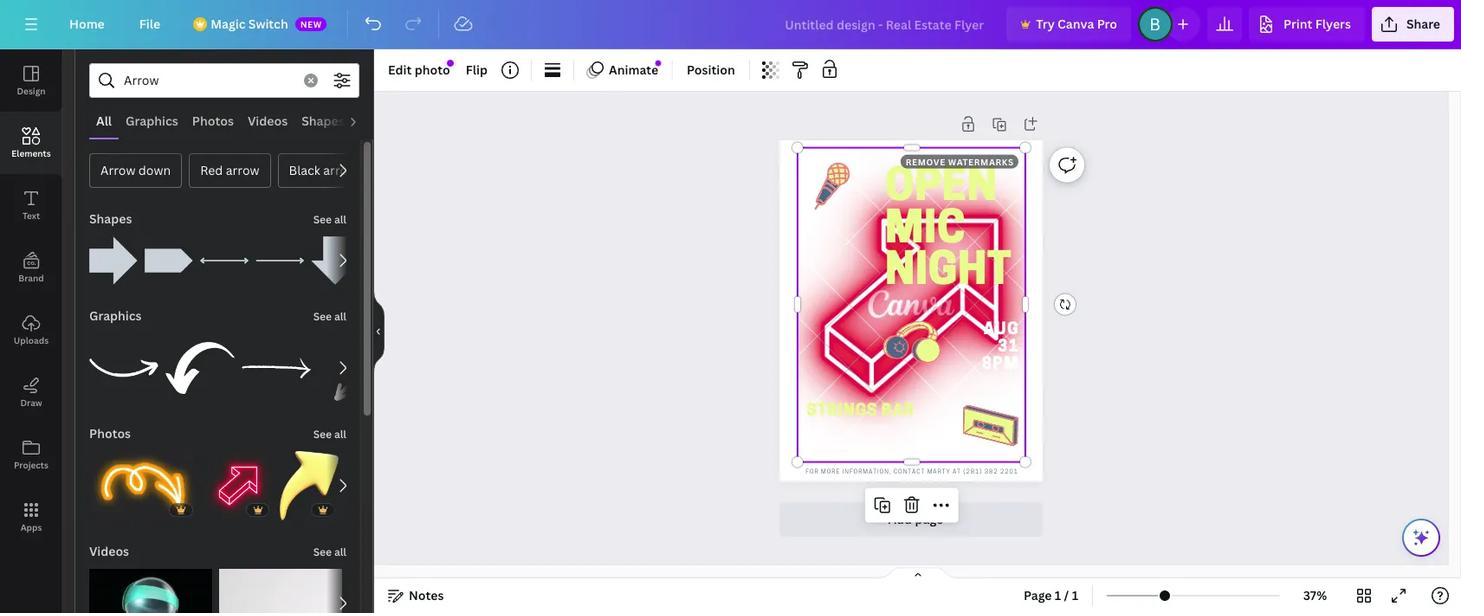 Task type: vqa. For each thing, say whether or not it's contained in the screenshot.


Task type: describe. For each thing, give the bounding box(es) containing it.
text
[[22, 210, 40, 222]]

show pages image
[[876, 567, 960, 581]]

strings bar 474 washington street mosherville, mi 49258 strings-bar.co
[[807, 403, 915, 453]]

washington
[[822, 424, 864, 432]]

see all for shapes
[[313, 212, 347, 227]]

0 horizontal spatial shapes button
[[88, 202, 134, 237]]

aug
[[984, 322, 1020, 338]]

yellow illuminated arrow image
[[89, 451, 196, 521]]

0 horizontal spatial photos
[[89, 425, 131, 442]]

see for videos
[[313, 545, 332, 560]]

red arrow button
[[189, 153, 271, 188]]

37% button
[[1288, 582, 1344, 610]]

arrow down image
[[311, 237, 360, 285]]

remove watermarks button
[[901, 155, 1019, 169]]

page 1 / 1
[[1024, 587, 1079, 604]]

try
[[1036, 16, 1055, 32]]

1 add this line to the canvas image from the left
[[200, 237, 249, 285]]

projects
[[14, 459, 49, 471]]

projects button
[[0, 424, 62, 486]]

marty
[[927, 470, 951, 476]]

arrow down button
[[89, 153, 182, 188]]

edit photo button
[[381, 56, 457, 84]]

text button
[[0, 174, 62, 237]]

for more information, contact marty at (281) 382 2201
[[806, 470, 1019, 476]]

474
[[807, 424, 821, 432]]

canva
[[1058, 16, 1095, 32]]

flip
[[466, 62, 488, 78]]

print
[[1284, 16, 1313, 32]]

design button
[[0, 49, 62, 112]]

arrow right image
[[89, 237, 138, 285]]

switch
[[249, 16, 288, 32]]

draw button
[[0, 361, 62, 424]]

position button
[[680, 56, 742, 84]]

pro
[[1097, 16, 1118, 32]]

1 vertical spatial photos button
[[88, 417, 133, 451]]

share
[[1407, 16, 1441, 32]]

audio button
[[352, 105, 400, 138]]

0 vertical spatial videos button
[[241, 105, 295, 138]]

arrow down
[[101, 162, 171, 178]]

night
[[885, 252, 1012, 295]]

flip button
[[459, 56, 495, 84]]

2 1 from the left
[[1072, 587, 1079, 604]]

Search elements search field
[[124, 64, 294, 97]]

1 1 from the left
[[1055, 587, 1062, 604]]

0 vertical spatial graphics button
[[119, 105, 185, 138]]

bar
[[882, 403, 915, 420]]

page
[[1024, 587, 1052, 604]]

black arrow button
[[278, 153, 368, 188]]

2 add this line to the canvas image from the left
[[256, 237, 304, 285]]

see all for photos
[[313, 427, 347, 442]]

+ add page
[[879, 511, 944, 528]]

flyers
[[1316, 16, 1352, 32]]

strings-
[[807, 445, 834, 453]]

black
[[289, 162, 320, 178]]

notes button
[[381, 582, 451, 610]]

more
[[821, 470, 841, 476]]

remove watermarks
[[906, 156, 1014, 168]]

edit
[[388, 62, 412, 78]]

all
[[96, 113, 112, 129]]

+ add page button
[[780, 503, 1043, 537]]

blue 3d arrow image
[[346, 451, 469, 521]]

see for shapes
[[313, 212, 332, 227]]

see all button for shapes
[[312, 202, 348, 237]]

hide image
[[373, 290, 385, 373]]

3d arrow icon image
[[280, 451, 339, 521]]

notes
[[409, 587, 444, 604]]

aug 31 8pm
[[982, 322, 1020, 373]]

home
[[69, 16, 105, 32]]

page
[[915, 511, 944, 528]]

black arrow
[[289, 162, 357, 178]]

red
[[200, 162, 223, 178]]

watermarks
[[949, 156, 1014, 168]]

Design title text field
[[771, 7, 1000, 42]]

new
[[300, 18, 322, 30]]

all for photos
[[334, 427, 347, 442]]

1 vertical spatial videos
[[89, 543, 129, 560]]

red arrow
[[200, 162, 260, 178]]

all for videos
[[334, 545, 347, 560]]

brand
[[18, 272, 44, 284]]

contact
[[894, 470, 925, 476]]

at
[[953, 470, 961, 476]]

see all for videos
[[313, 545, 347, 560]]



Task type: locate. For each thing, give the bounding box(es) containing it.
3 all from the top
[[334, 427, 347, 442]]

videos button
[[241, 105, 295, 138], [88, 535, 131, 569]]

print flyers button
[[1249, 7, 1365, 42]]

shapes button
[[295, 105, 352, 138], [88, 202, 134, 237]]

videos
[[248, 113, 288, 129], [89, 543, 129, 560]]

382
[[985, 470, 998, 476]]

0 vertical spatial videos
[[248, 113, 288, 129]]

graphics button down arrow right "image"
[[88, 299, 143, 334]]

1
[[1055, 587, 1062, 604], [1072, 587, 1079, 604]]

see down arrow down image
[[313, 309, 332, 324]]

see all down 3d arrow icon
[[313, 545, 347, 560]]

see up arrow down image
[[313, 212, 332, 227]]

graphics
[[126, 113, 178, 129], [89, 308, 142, 324]]

mi 49258
[[850, 435, 883, 442]]

graphics button
[[119, 105, 185, 138], [88, 299, 143, 334]]

side panel tab list
[[0, 49, 62, 548]]

4 see all button from the top
[[312, 535, 348, 569]]

arrow right red
[[226, 162, 260, 178]]

1 vertical spatial graphics
[[89, 308, 142, 324]]

mic
[[885, 210, 966, 253]]

see
[[313, 212, 332, 227], [313, 309, 332, 324], [313, 427, 332, 442], [313, 545, 332, 560]]

all button
[[89, 105, 119, 138]]

arrow block right image
[[145, 237, 193, 285]]

0 horizontal spatial videos button
[[88, 535, 131, 569]]

apps
[[20, 522, 42, 534]]

31
[[998, 339, 1020, 356]]

shapes button down arrow
[[88, 202, 134, 237]]

see up 3d arrow icon
[[313, 427, 332, 442]]

arrow
[[101, 162, 136, 178]]

photos button
[[185, 105, 241, 138], [88, 417, 133, 451]]

see all button for graphics
[[312, 299, 348, 334]]

0 vertical spatial photos button
[[185, 105, 241, 138]]

photos button down the brushstroke arrow rapid curved long image
[[88, 417, 133, 451]]

draw
[[20, 397, 42, 409]]

8pm
[[982, 357, 1020, 373]]

shapes up 'black arrow'
[[302, 113, 345, 129]]

1 see all from the top
[[313, 212, 347, 227]]

1 left / at the bottom right
[[1055, 587, 1062, 604]]

see for photos
[[313, 427, 332, 442]]

photos button down search elements search box
[[185, 105, 241, 138]]

2 arrow from the left
[[323, 162, 357, 178]]

file
[[139, 16, 160, 32]]

main menu bar
[[0, 0, 1462, 49]]

arrow for black arrow
[[323, 162, 357, 178]]

elements button
[[0, 112, 62, 174]]

all for graphics
[[334, 309, 347, 324]]

try canva pro
[[1036, 16, 1118, 32]]

1 see all button from the top
[[312, 202, 348, 237]]

2 see from the top
[[313, 309, 332, 324]]

arrow for red arrow
[[226, 162, 260, 178]]

position
[[687, 62, 735, 78]]

all up 3d arrow icon
[[334, 427, 347, 442]]

videos up red arrow
[[248, 113, 288, 129]]

see all up arrow down image
[[313, 212, 347, 227]]

graphics right all
[[126, 113, 178, 129]]

2 see all from the top
[[313, 309, 347, 324]]

all for shapes
[[334, 212, 347, 227]]

(281)
[[964, 470, 983, 476]]

3 see all from the top
[[313, 427, 347, 442]]

1 horizontal spatial shapes
[[302, 113, 345, 129]]

arrow right black
[[323, 162, 357, 178]]

share button
[[1372, 7, 1455, 42]]

0 vertical spatial shapes
[[302, 113, 345, 129]]

1 vertical spatial shapes
[[89, 211, 132, 227]]

see for graphics
[[313, 309, 332, 324]]

magic switch
[[211, 16, 288, 32]]

bar.co
[[834, 445, 855, 453]]

0 horizontal spatial photos button
[[88, 417, 133, 451]]

street
[[865, 424, 888, 432]]

1 horizontal spatial arrow
[[323, 162, 357, 178]]

all
[[334, 212, 347, 227], [334, 309, 347, 324], [334, 427, 347, 442], [334, 545, 347, 560]]

design
[[17, 85, 46, 97]]

brushstroke arrow smooth curve down image
[[165, 334, 235, 403]]

2 all from the top
[[334, 309, 347, 324]]

all left hide image
[[334, 309, 347, 324]]

1 horizontal spatial videos button
[[241, 105, 295, 138]]

2201
[[1001, 470, 1019, 476]]

shapes
[[302, 113, 345, 129], [89, 211, 132, 227]]

see all for graphics
[[313, 309, 347, 324]]

add this line to the canvas image right arrow block right image
[[200, 237, 249, 285]]

see all up 3d arrow icon
[[313, 427, 347, 442]]

+
[[879, 511, 886, 528]]

file button
[[125, 7, 174, 42]]

graphics up the brushstroke arrow rapid curved long image
[[89, 308, 142, 324]]

animate
[[609, 62, 659, 78]]

remove
[[906, 156, 946, 168]]

audio
[[359, 113, 393, 129]]

0 vertical spatial photos
[[192, 113, 234, 129]]

group
[[89, 226, 138, 285], [145, 226, 193, 285], [311, 237, 360, 285], [89, 323, 159, 403], [165, 323, 235, 403], [89, 441, 196, 521], [203, 441, 273, 521], [280, 441, 339, 521], [89, 559, 212, 613], [219, 559, 342, 613]]

see all left hide image
[[313, 309, 347, 324]]

0 horizontal spatial videos
[[89, 543, 129, 560]]

1 horizontal spatial shapes button
[[295, 105, 352, 138]]

add this line to the canvas image
[[200, 237, 249, 285], [256, 237, 304, 285]]

4 all from the top
[[334, 545, 347, 560]]

brand button
[[0, 237, 62, 299]]

0 horizontal spatial 1
[[1055, 587, 1062, 604]]

1 arrow from the left
[[226, 162, 260, 178]]

new image
[[447, 60, 454, 67]]

magic
[[211, 16, 246, 32]]

uploads
[[14, 334, 49, 347]]

3 see all button from the top
[[312, 417, 348, 451]]

open mic night
[[885, 168, 1012, 295]]

photos
[[192, 113, 234, 129], [89, 425, 131, 442]]

1 see from the top
[[313, 212, 332, 227]]

1 horizontal spatial 1
[[1072, 587, 1079, 604]]

mosherville,
[[807, 435, 848, 442]]

1 vertical spatial graphics button
[[88, 299, 143, 334]]

add
[[888, 511, 912, 528]]

for
[[806, 470, 819, 476]]

1 horizontal spatial add this line to the canvas image
[[256, 237, 304, 285]]

4 see all from the top
[[313, 545, 347, 560]]

edit photo
[[388, 62, 450, 78]]

videos down the yellow illuminated arrow image
[[89, 543, 129, 560]]

0 horizontal spatial shapes
[[89, 211, 132, 227]]

neon red 3d isometric right arrow image
[[203, 451, 273, 521]]

1 vertical spatial videos button
[[88, 535, 131, 569]]

3 see from the top
[[313, 427, 332, 442]]

2 see all button from the top
[[312, 299, 348, 334]]

elements
[[11, 147, 51, 159]]

shapes button up 'black arrow'
[[295, 105, 352, 138]]

4 see from the top
[[313, 545, 332, 560]]

arrow inside black arrow button
[[323, 162, 357, 178]]

see all button for videos
[[312, 535, 348, 569]]

try canva pro button
[[1007, 7, 1132, 42]]

home link
[[55, 7, 119, 42]]

all up arrow down image
[[334, 212, 347, 227]]

all down 3d arrow icon
[[334, 545, 347, 560]]

animate button
[[581, 56, 666, 84]]

arrow inside the red arrow "button"
[[226, 162, 260, 178]]

photo
[[415, 62, 450, 78]]

videos button down the yellow illuminated arrow image
[[88, 535, 131, 569]]

videos button up black
[[241, 105, 295, 138]]

0 vertical spatial graphics
[[126, 113, 178, 129]]

photos up the yellow illuminated arrow image
[[89, 425, 131, 442]]

37%
[[1304, 587, 1328, 604]]

see down 3d arrow icon
[[313, 545, 332, 560]]

0 horizontal spatial arrow
[[226, 162, 260, 178]]

canva assistant image
[[1411, 528, 1432, 548]]

1 horizontal spatial photos button
[[185, 105, 241, 138]]

strings
[[807, 403, 878, 420]]

photos down search elements search box
[[192, 113, 234, 129]]

graphics button right all
[[119, 105, 185, 138]]

uploads button
[[0, 299, 62, 361]]

see all
[[313, 212, 347, 227], [313, 309, 347, 324], [313, 427, 347, 442], [313, 545, 347, 560]]

add this line to the canvas image left arrow down image
[[256, 237, 304, 285]]

shapes up arrow right "image"
[[89, 211, 132, 227]]

1 all from the top
[[334, 212, 347, 227]]

1 vertical spatial shapes button
[[88, 202, 134, 237]]

print flyers
[[1284, 16, 1352, 32]]

information,
[[843, 470, 892, 476]]

1 vertical spatial photos
[[89, 425, 131, 442]]

1 right / at the bottom right
[[1072, 587, 1079, 604]]

brushstroke arrow rapid curved long image
[[89, 334, 159, 403]]

new image
[[656, 60, 662, 66]]

apps button
[[0, 486, 62, 548]]

1 horizontal spatial videos
[[248, 113, 288, 129]]

/
[[1065, 587, 1070, 604]]

0 vertical spatial shapes button
[[295, 105, 352, 138]]

arrow
[[226, 162, 260, 178], [323, 162, 357, 178]]

see all button for photos
[[312, 417, 348, 451]]

0 horizontal spatial add this line to the canvas image
[[200, 237, 249, 285]]

1 horizontal spatial photos
[[192, 113, 234, 129]]

open
[[885, 168, 997, 211]]



